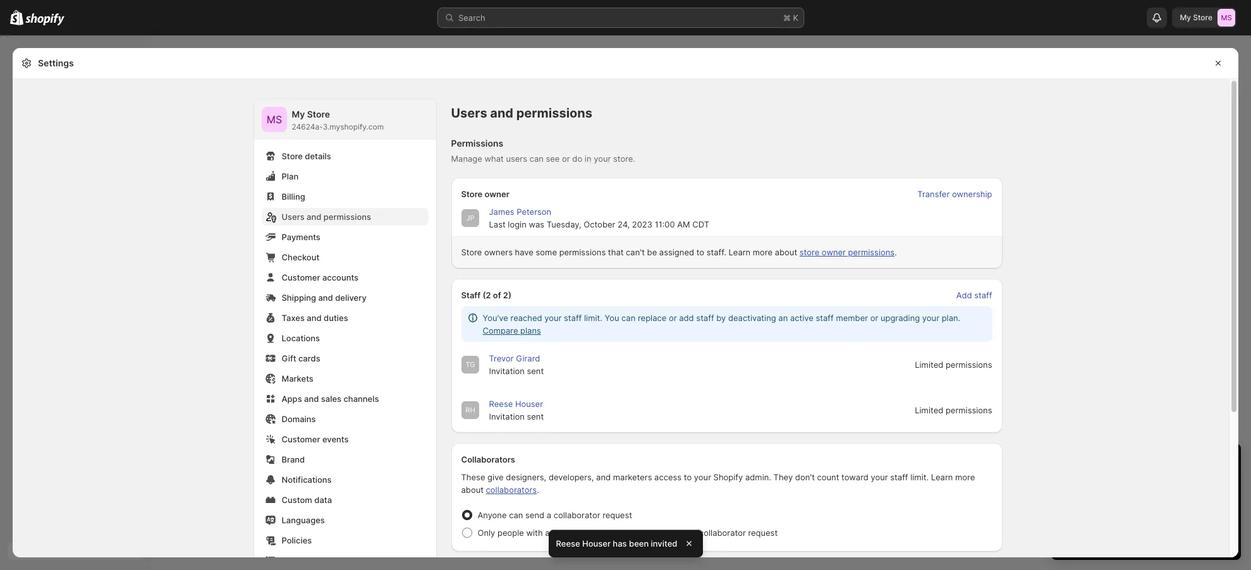 Task type: locate. For each thing, give the bounding box(es) containing it.
checkout
[[282, 252, 319, 262]]

can
[[530, 154, 544, 164], [622, 313, 636, 323], [509, 510, 523, 520], [655, 528, 669, 538]]

about left store
[[775, 247, 797, 257]]

1 horizontal spatial limit.
[[911, 472, 929, 482]]

and inside shipping and delivery link
[[318, 293, 333, 303]]

request for send
[[603, 510, 632, 520]]

houser down trevor girard invitation sent
[[515, 399, 543, 409]]

0 vertical spatial my
[[1180, 13, 1191, 22]]

sent for reese houser invitation sent
[[527, 412, 544, 422]]

have
[[515, 247, 534, 257]]

0 vertical spatial houser
[[515, 399, 543, 409]]

shipping and delivery link
[[261, 289, 428, 307]]

your right in
[[594, 154, 611, 164]]

users up permissions
[[451, 106, 487, 121]]

request up only people with a collaborator request code can send a collaborator request
[[603, 510, 632, 520]]

my store image inside shop settings menu element
[[261, 107, 287, 132]]

staff right toward
[[890, 472, 908, 482]]

learn
[[729, 247, 751, 257], [931, 472, 953, 482]]

my inside "my store 24624a-3.myshopify.com"
[[292, 109, 305, 119]]

1 vertical spatial more
[[955, 472, 975, 482]]

0 vertical spatial reese
[[489, 399, 513, 409]]

admin.
[[745, 472, 771, 482]]

invitation inside trevor girard invitation sent
[[489, 366, 525, 376]]

delivery
[[335, 293, 367, 303]]

reese inside reese houser invitation sent
[[489, 399, 513, 409]]

store for store owner
[[461, 189, 483, 199]]

1 vertical spatial users
[[282, 212, 305, 222]]

transfer
[[918, 189, 950, 199]]

1 horizontal spatial to
[[697, 247, 704, 257]]

a right the with
[[545, 528, 550, 538]]

0 vertical spatial limit.
[[584, 313, 602, 323]]

transfer ownership button
[[918, 189, 992, 199]]

reese houser invitation sent
[[489, 399, 544, 422]]

can up people at the bottom left
[[509, 510, 523, 520]]

and left marketers
[[596, 472, 611, 482]]

limited permissions for reese houser invitation sent
[[915, 405, 992, 415]]

customer events
[[282, 434, 349, 444]]

24624a-
[[292, 122, 323, 132]]

and inside apps and sales channels link
[[304, 394, 319, 404]]

can inside you've reached your staff limit. you can replace or add staff by deactivating an active staff member or upgrading your plan. compare plans
[[622, 313, 636, 323]]

you
[[605, 313, 619, 323]]

and right taxes
[[307, 313, 322, 323]]

reese  houser has been invited
[[556, 539, 677, 549]]

status containing you've reached your staff limit. you can replace or add staff by deactivating an active staff member or upgrading your plan.
[[461, 307, 992, 342]]

staff right active
[[816, 313, 834, 323]]

give
[[488, 472, 504, 482]]

users down billing
[[282, 212, 305, 222]]

reese for reese  houser has been invited
[[556, 539, 580, 549]]

and for taxes and duties link
[[307, 313, 322, 323]]

0 vertical spatial users
[[451, 106, 487, 121]]

designers,
[[506, 472, 546, 482]]

compare
[[483, 326, 518, 336]]

houser
[[515, 399, 543, 409], [582, 539, 611, 549]]

and inside the users and permissions link
[[307, 212, 321, 222]]

apps and sales channels link
[[261, 390, 428, 408]]

collaborator down developers,
[[554, 510, 600, 520]]

invitation down trevor
[[489, 366, 525, 376]]

0 vertical spatial learn
[[729, 247, 751, 257]]

0 horizontal spatial or
[[562, 154, 570, 164]]

send
[[525, 510, 544, 520], [671, 528, 690, 538]]

0 horizontal spatial more
[[753, 247, 773, 257]]

users and permissions inside shop settings menu element
[[282, 212, 371, 222]]

languages link
[[261, 511, 428, 529]]

houser for invitation
[[515, 399, 543, 409]]

shopify image
[[10, 10, 24, 25], [25, 13, 65, 26]]

and for shipping and delivery link
[[318, 293, 333, 303]]

1 vertical spatial about
[[461, 485, 484, 495]]

collaborator
[[554, 510, 600, 520], [552, 528, 599, 538], [699, 528, 746, 538]]

my store image right my store on the right top of the page
[[1218, 9, 1235, 27]]

houser left has
[[582, 539, 611, 549]]

settings dialog
[[13, 48, 1239, 570]]

a for send
[[547, 510, 551, 520]]

and inside taxes and duties link
[[307, 313, 322, 323]]

and down customer accounts
[[318, 293, 333, 303]]

been
[[629, 539, 649, 549]]

0 horizontal spatial reese
[[489, 399, 513, 409]]

log
[[336, 556, 348, 566]]

an
[[778, 313, 788, 323]]

or right member
[[870, 313, 878, 323]]

or left add
[[669, 313, 677, 323]]

customer accounts
[[282, 272, 359, 283]]

collaborator for with
[[552, 528, 599, 538]]

1 horizontal spatial about
[[775, 247, 797, 257]]

1 invitation from the top
[[489, 366, 525, 376]]

avatar with initials j p image
[[461, 209, 479, 227]]

limited for reese houser invitation sent
[[915, 405, 943, 415]]

trevor
[[489, 353, 514, 364]]

0 vertical spatial invitation
[[489, 366, 525, 376]]

duties
[[324, 313, 348, 323]]

store for store details
[[282, 151, 303, 161]]

1 vertical spatial houser
[[582, 539, 611, 549]]

1 vertical spatial invitation
[[489, 412, 525, 422]]

1 limited from the top
[[915, 360, 943, 370]]

sent down reese houser link
[[527, 412, 544, 422]]

my store image left 24624a-
[[261, 107, 287, 132]]

1 vertical spatial owner
[[822, 247, 846, 257]]

limit. inside the these give designers, developers, and marketers access to your shopify admin. they don't count toward your staff limit. learn more about
[[911, 472, 929, 482]]

domains link
[[261, 410, 428, 428]]

0 horizontal spatial learn
[[729, 247, 751, 257]]

and up permissions
[[490, 106, 513, 121]]

1 vertical spatial users and permissions
[[282, 212, 371, 222]]

deactivating
[[728, 313, 776, 323]]

taxes and duties link
[[261, 309, 428, 327]]

sent inside trevor girard invitation sent
[[527, 366, 544, 376]]

2 limited from the top
[[915, 405, 943, 415]]

customer
[[282, 272, 320, 283], [282, 434, 320, 444]]

these
[[461, 472, 485, 482]]

status
[[461, 307, 992, 342]]

0 vertical spatial limited
[[915, 360, 943, 370]]

1 vertical spatial limit.
[[911, 472, 929, 482]]

0 horizontal spatial my store image
[[261, 107, 287, 132]]

locations
[[282, 333, 320, 343]]

limited for trevor girard invitation sent
[[915, 360, 943, 370]]

1 horizontal spatial users
[[451, 106, 487, 121]]

sent down girard
[[527, 366, 544, 376]]

.
[[895, 247, 897, 257], [537, 485, 539, 495]]

1 vertical spatial limited permissions
[[915, 405, 992, 415]]

2 sent from the top
[[527, 412, 544, 422]]

to left staff.
[[697, 247, 704, 257]]

1 limited permissions from the top
[[915, 360, 992, 370]]

1 horizontal spatial my
[[1180, 13, 1191, 22]]

am
[[677, 219, 690, 229]]

send up the with
[[525, 510, 544, 520]]

1 horizontal spatial send
[[671, 528, 690, 538]]

apps and sales channels
[[282, 394, 379, 404]]

0 vertical spatial about
[[775, 247, 797, 257]]

last
[[489, 219, 506, 229]]

customer down checkout
[[282, 272, 320, 283]]

houser for has
[[582, 539, 611, 549]]

0 vertical spatial send
[[525, 510, 544, 520]]

avatar with initials t g image
[[461, 356, 479, 374]]

1 vertical spatial reese
[[556, 539, 580, 549]]

0 horizontal spatial houser
[[515, 399, 543, 409]]

request for with
[[601, 528, 631, 538]]

my store
[[1180, 13, 1213, 22]]

invitation down reese houser link
[[489, 412, 525, 422]]

to right access
[[684, 472, 692, 482]]

developers,
[[549, 472, 594, 482]]

taxes
[[282, 313, 305, 323]]

1 horizontal spatial houser
[[582, 539, 611, 549]]

staff
[[974, 290, 992, 300], [564, 313, 582, 323], [696, 313, 714, 323], [816, 313, 834, 323], [890, 472, 908, 482]]

0 horizontal spatial my
[[292, 109, 305, 119]]

1 horizontal spatial learn
[[931, 472, 953, 482]]

1 horizontal spatial users and permissions
[[451, 106, 592, 121]]

manage
[[451, 154, 482, 164]]

your left shopify
[[694, 472, 711, 482]]

1 horizontal spatial more
[[955, 472, 975, 482]]

1 horizontal spatial shopify image
[[25, 13, 65, 26]]

shipping and delivery
[[282, 293, 367, 303]]

only
[[478, 528, 495, 538]]

request up reese  houser has been invited
[[601, 528, 631, 538]]

code
[[633, 528, 652, 538]]

1 vertical spatial my store image
[[261, 107, 287, 132]]

a down developers,
[[547, 510, 551, 520]]

0 horizontal spatial to
[[684, 472, 692, 482]]

staff left you
[[564, 313, 582, 323]]

with
[[526, 528, 543, 538]]

1 horizontal spatial reese
[[556, 539, 580, 549]]

girard
[[516, 353, 540, 364]]

collaborator down anyone can send a collaborator request
[[552, 528, 599, 538]]

reese down anyone can send a collaborator request
[[556, 539, 580, 549]]

permissions
[[516, 106, 592, 121], [324, 212, 371, 222], [559, 247, 606, 257], [848, 247, 895, 257], [946, 360, 992, 370], [946, 405, 992, 415]]

store for store owners have some permissions that can't be assigned to staff. learn more about store owner permissions .
[[461, 247, 482, 257]]

0 vertical spatial owner
[[485, 189, 510, 199]]

only people with a collaborator request code can send a collaborator request
[[478, 528, 778, 538]]

plan.
[[942, 313, 960, 323]]

permissions
[[451, 138, 503, 149]]

apps
[[282, 394, 302, 404]]

customer for customer accounts
[[282, 272, 320, 283]]

about
[[775, 247, 797, 257], [461, 485, 484, 495]]

login
[[508, 219, 527, 229]]

1 vertical spatial my
[[292, 109, 305, 119]]

2 limited permissions from the top
[[915, 405, 992, 415]]

can left see at the top left
[[530, 154, 544, 164]]

1 sent from the top
[[527, 366, 544, 376]]

owners
[[484, 247, 513, 257]]

and
[[490, 106, 513, 121], [307, 212, 321, 222], [318, 293, 333, 303], [307, 313, 322, 323], [304, 394, 319, 404], [596, 472, 611, 482]]

markets link
[[261, 370, 428, 388]]

users and permissions link
[[261, 208, 428, 226]]

owner right store
[[822, 247, 846, 257]]

0 horizontal spatial users
[[282, 212, 305, 222]]

1 vertical spatial sent
[[527, 412, 544, 422]]

count
[[817, 472, 839, 482]]

customer down domains
[[282, 434, 320, 444]]

and up payments
[[307, 212, 321, 222]]

transfer ownership
[[918, 189, 992, 199]]

0 vertical spatial limited permissions
[[915, 360, 992, 370]]

dialog
[[1244, 48, 1251, 558]]

1 customer from the top
[[282, 272, 320, 283]]

about down these
[[461, 485, 484, 495]]

0 horizontal spatial send
[[525, 510, 544, 520]]

permissions inside shop settings menu element
[[324, 212, 371, 222]]

0 vertical spatial sent
[[527, 366, 544, 376]]

sent inside reese houser invitation sent
[[527, 412, 544, 422]]

0 vertical spatial .
[[895, 247, 897, 257]]

to
[[697, 247, 704, 257], [684, 472, 692, 482]]

1 vertical spatial limited
[[915, 405, 943, 415]]

1 vertical spatial to
[[684, 472, 692, 482]]

0 vertical spatial customer
[[282, 272, 320, 283]]

can right you
[[622, 313, 636, 323]]

1 horizontal spatial owner
[[822, 247, 846, 257]]

or left do
[[562, 154, 570, 164]]

limit. inside you've reached your staff limit. you can replace or add staff by deactivating an active staff member or upgrading your plan. compare plans
[[584, 313, 602, 323]]

users
[[506, 154, 527, 164]]

add staff button
[[956, 290, 992, 300]]

0 horizontal spatial about
[[461, 485, 484, 495]]

houser inside reese houser invitation sent
[[515, 399, 543, 409]]

can't
[[626, 247, 645, 257]]

1 vertical spatial learn
[[931, 472, 953, 482]]

reese right the avatar with initials r h
[[489, 399, 513, 409]]

0 horizontal spatial limit.
[[584, 313, 602, 323]]

users and permissions up permissions manage what users can see or do in your store.
[[451, 106, 592, 121]]

avatar with initials r h image
[[461, 401, 479, 419]]

my store image
[[1218, 9, 1235, 27], [261, 107, 287, 132]]

and right apps on the left bottom
[[304, 394, 319, 404]]

2 customer from the top
[[282, 434, 320, 444]]

upgrading
[[881, 313, 920, 323]]

0 horizontal spatial .
[[537, 485, 539, 495]]

send up invited
[[671, 528, 690, 538]]

store owner
[[461, 189, 510, 199]]

1 horizontal spatial or
[[669, 313, 677, 323]]

languages
[[282, 515, 325, 525]]

1 horizontal spatial .
[[895, 247, 897, 257]]

0 vertical spatial my store image
[[1218, 9, 1235, 27]]

owner up james
[[485, 189, 510, 199]]

2 invitation from the top
[[489, 412, 525, 422]]

a right the code
[[692, 528, 697, 538]]

1 vertical spatial customer
[[282, 434, 320, 444]]

payments
[[282, 232, 320, 242]]

users and permissions up payments link
[[282, 212, 371, 222]]

domains
[[282, 414, 316, 424]]

invited
[[651, 539, 677, 549]]

2023
[[632, 219, 652, 229]]

0 horizontal spatial owner
[[485, 189, 510, 199]]

your right toward
[[871, 472, 888, 482]]

invitation inside reese houser invitation sent
[[489, 412, 525, 422]]

0 horizontal spatial users and permissions
[[282, 212, 371, 222]]

plans
[[520, 326, 541, 336]]



Task type: describe. For each thing, give the bounding box(es) containing it.
and inside the these give designers, developers, and marketers access to your shopify admin. they don't count toward your staff limit. learn more about
[[596, 472, 611, 482]]

locations link
[[261, 329, 428, 347]]

your trial just started element
[[1051, 477, 1241, 560]]

24,
[[618, 219, 630, 229]]

11:00
[[655, 219, 675, 229]]

member
[[836, 313, 868, 323]]

1 vertical spatial .
[[537, 485, 539, 495]]

about inside the these give designers, developers, and marketers access to your shopify admin. they don't count toward your staff limit. learn more about
[[461, 485, 484, 495]]

assigned
[[659, 247, 694, 257]]

by
[[716, 313, 726, 323]]

that
[[608, 247, 624, 257]]

accounts
[[322, 272, 359, 283]]

request down admin.
[[748, 528, 778, 538]]

add staff
[[956, 290, 992, 300]]

brand link
[[261, 451, 428, 468]]

k
[[793, 13, 799, 23]]

customer for customer events
[[282, 434, 320, 444]]

you've
[[483, 313, 508, 323]]

do
[[572, 154, 582, 164]]

anyone can send a collaborator request
[[478, 510, 632, 520]]

your right reached
[[545, 313, 562, 323]]

what
[[485, 154, 504, 164]]

collaborator for send
[[554, 510, 600, 520]]

0 vertical spatial to
[[697, 247, 704, 257]]

replace
[[638, 313, 667, 323]]

store owners have some permissions that can't be assigned to staff. learn more about store owner permissions .
[[461, 247, 897, 257]]

james peterson last login was tuesday, october 24, 2023 11:00 am cdt
[[489, 207, 709, 229]]

toward
[[842, 472, 869, 482]]

shop settings menu element
[[254, 99, 436, 570]]

custom
[[282, 495, 312, 505]]

your inside permissions manage what users can see or do in your store.
[[594, 154, 611, 164]]

be
[[647, 247, 657, 257]]

or inside permissions manage what users can see or do in your store.
[[562, 154, 570, 164]]

data
[[314, 495, 332, 505]]

you've reached your staff limit. you can replace or add staff by deactivating an active staff member or upgrading your plan. compare plans
[[483, 313, 960, 336]]

staff.
[[707, 247, 726, 257]]

can inside permissions manage what users can see or do in your store.
[[530, 154, 544, 164]]

james
[[489, 207, 514, 217]]

0 vertical spatial users and permissions
[[451, 106, 592, 121]]

store for store activity log
[[282, 556, 303, 566]]

invitation for trevor
[[489, 366, 525, 376]]

add
[[956, 290, 972, 300]]

staff
[[461, 290, 481, 300]]

1 horizontal spatial my store image
[[1218, 9, 1235, 27]]

staff inside the these give designers, developers, and marketers access to your shopify admin. they don't count toward your staff limit. learn more about
[[890, 472, 908, 482]]

of
[[493, 290, 501, 300]]

taxes and duties
[[282, 313, 348, 323]]

policies
[[282, 535, 312, 546]]

channels
[[344, 394, 379, 404]]

october
[[584, 219, 615, 229]]

trevor girard invitation sent
[[489, 353, 544, 376]]

markets
[[282, 374, 313, 384]]

gift
[[282, 353, 296, 364]]

reese for reese houser invitation sent
[[489, 399, 513, 409]]

details
[[305, 151, 331, 161]]

limited permissions for trevor girard invitation sent
[[915, 360, 992, 370]]

notifications
[[282, 475, 332, 485]]

some
[[536, 247, 557, 257]]

invitation for reese
[[489, 412, 525, 422]]

gift cards
[[282, 353, 320, 364]]

my for my store
[[1180, 13, 1191, 22]]

to inside the these give designers, developers, and marketers access to your shopify admin. they don't count toward your staff limit. learn more about
[[684, 472, 692, 482]]

store inside "my store 24624a-3.myshopify.com"
[[307, 109, 330, 119]]

sent for trevor girard invitation sent
[[527, 366, 544, 376]]

can up invited
[[655, 528, 669, 538]]

2 horizontal spatial or
[[870, 313, 878, 323]]

staff right add
[[974, 290, 992, 300]]

⌘
[[783, 13, 791, 23]]

reese houser link
[[489, 399, 543, 409]]

payments link
[[261, 228, 428, 246]]

and for the users and permissions link
[[307, 212, 321, 222]]

learn inside the these give designers, developers, and marketers access to your shopify admin. they don't count toward your staff limit. learn more about
[[931, 472, 953, 482]]

a for with
[[545, 528, 550, 538]]

store details link
[[261, 147, 428, 165]]

events
[[322, 434, 349, 444]]

2)
[[503, 290, 511, 300]]

0 horizontal spatial shopify image
[[10, 10, 24, 25]]

staff left by
[[696, 313, 714, 323]]

store owner permissions link
[[800, 247, 895, 257]]

store.
[[613, 154, 635, 164]]

ownership
[[952, 189, 992, 199]]

my store 24624a-3.myshopify.com
[[292, 109, 384, 132]]

and for apps and sales channels link on the left
[[304, 394, 319, 404]]

billing link
[[261, 188, 428, 205]]

users inside shop settings menu element
[[282, 212, 305, 222]]

people
[[498, 528, 524, 538]]

3.myshopify.com
[[323, 122, 384, 132]]

cdt
[[692, 219, 709, 229]]

⌘ k
[[783, 13, 799, 23]]

active
[[790, 313, 814, 323]]

ms button
[[261, 107, 287, 132]]

plan link
[[261, 168, 428, 185]]

collaborators
[[486, 485, 537, 495]]

add
[[679, 313, 694, 323]]

brand
[[282, 455, 305, 465]]

cards
[[298, 353, 320, 364]]

status inside settings dialog
[[461, 307, 992, 342]]

policies link
[[261, 532, 428, 549]]

0 vertical spatial more
[[753, 247, 773, 257]]

your left plan.
[[922, 313, 939, 323]]

more inside the these give designers, developers, and marketers access to your shopify admin. they don't count toward your staff limit. learn more about
[[955, 472, 975, 482]]

these give designers, developers, and marketers access to your shopify admin. they don't count toward your staff limit. learn more about
[[461, 472, 975, 495]]

store activity log
[[282, 556, 348, 566]]

1 vertical spatial send
[[671, 528, 690, 538]]

my for my store 24624a-3.myshopify.com
[[292, 109, 305, 119]]

see
[[546, 154, 560, 164]]

in
[[585, 154, 591, 164]]

collaborator down the these give designers, developers, and marketers access to your shopify admin. they don't count toward your staff limit. learn more about
[[699, 528, 746, 538]]

marketers
[[613, 472, 652, 482]]

notifications link
[[261, 471, 428, 489]]

custom data link
[[261, 491, 428, 509]]

tuesday,
[[547, 219, 581, 229]]



